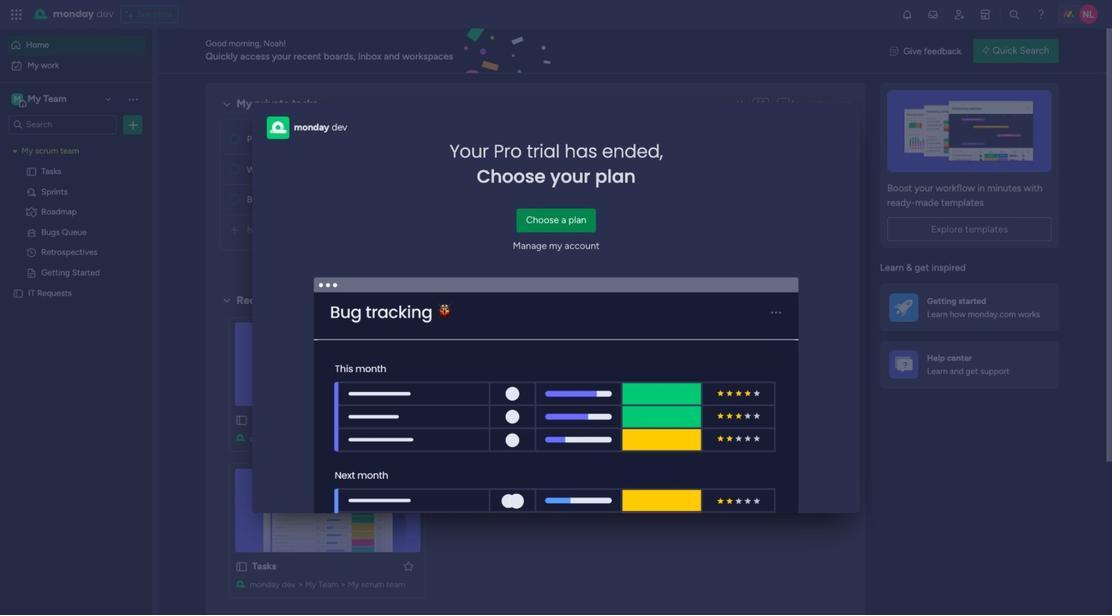 Task type: describe. For each thing, give the bounding box(es) containing it.
workspace selection element
[[11, 92, 68, 108]]

templates image image
[[891, 90, 1049, 172]]

0 horizontal spatial heading
[[332, 121, 347, 135]]

search everything image
[[1009, 8, 1021, 20]]

workspace image
[[11, 93, 23, 106]]

Search in workspace field
[[25, 118, 100, 132]]

quick search results list box
[[220, 308, 852, 612]]

add to favorites image
[[403, 414, 415, 426]]

public board image
[[13, 288, 24, 299]]

0 vertical spatial option
[[7, 36, 145, 55]]

v2 user feedback image
[[890, 44, 899, 58]]

close recently visited image
[[220, 293, 234, 308]]

1 vertical spatial heading
[[450, 139, 663, 189]]



Task type: vqa. For each thing, say whether or not it's contained in the screenshot.
owner
no



Task type: locate. For each thing, give the bounding box(es) containing it.
remove from favorites image
[[611, 414, 623, 426]]

0 vertical spatial heading
[[332, 121, 347, 135]]

noah lott image
[[1080, 5, 1099, 24]]

notifications image
[[902, 8, 913, 20]]

heading
[[332, 121, 347, 135], [450, 139, 663, 189]]

invite members image
[[954, 8, 966, 20]]

add to favorites image
[[403, 561, 415, 572]]

close my private tasks image
[[220, 97, 234, 111]]

update feed image
[[928, 8, 940, 20]]

option
[[7, 36, 145, 55], [7, 56, 145, 75], [0, 141, 152, 143]]

help center element
[[881, 341, 1059, 389]]

getting started element
[[881, 284, 1059, 332]]

1 horizontal spatial heading
[[450, 139, 663, 189]]

monday marketplace image
[[980, 8, 992, 20]]

public board image
[[26, 166, 37, 178], [26, 268, 37, 279], [235, 414, 248, 427], [443, 414, 456, 427], [652, 414, 665, 427], [235, 560, 248, 573]]

list box
[[0, 139, 152, 465]]

help image
[[1036, 8, 1048, 20]]

see plans image
[[126, 8, 137, 21]]

caret down image
[[13, 148, 17, 156]]

v2 bolt switch image
[[983, 44, 990, 58]]

1 vertical spatial option
[[7, 56, 145, 75]]

select product image
[[11, 8, 23, 20]]

2 vertical spatial option
[[0, 141, 152, 143]]



